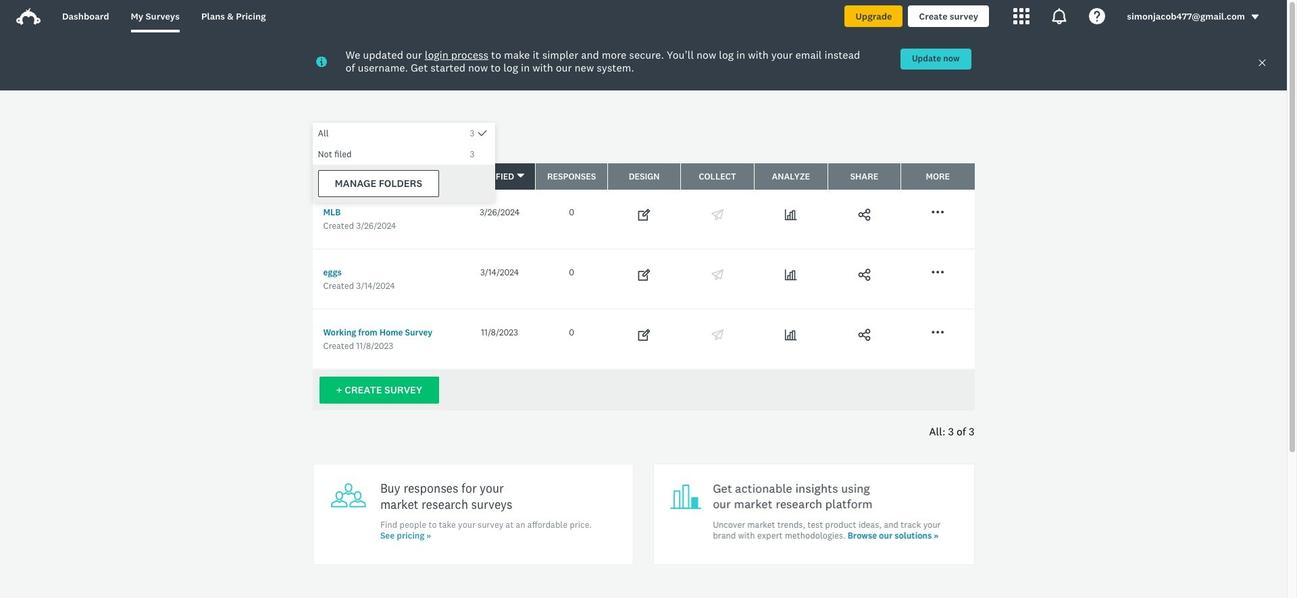Task type: locate. For each thing, give the bounding box(es) containing it.
1 horizontal spatial products icon image
[[1052, 8, 1068, 24]]

0 horizontal spatial products icon image
[[1014, 8, 1030, 24]]

help icon image
[[1090, 8, 1106, 24]]

x image
[[1258, 58, 1267, 67]]

dropdown arrow image
[[1251, 12, 1260, 22]]

products icon image
[[1014, 8, 1030, 24], [1052, 8, 1068, 24]]



Task type: vqa. For each thing, say whether or not it's contained in the screenshot.
CHEVRONRIGHT image
no



Task type: describe. For each thing, give the bounding box(es) containing it.
surveymonkey logo image
[[16, 8, 41, 25]]

1 products icon image from the left
[[1014, 8, 1030, 24]]

2 products icon image from the left
[[1052, 8, 1068, 24]]



